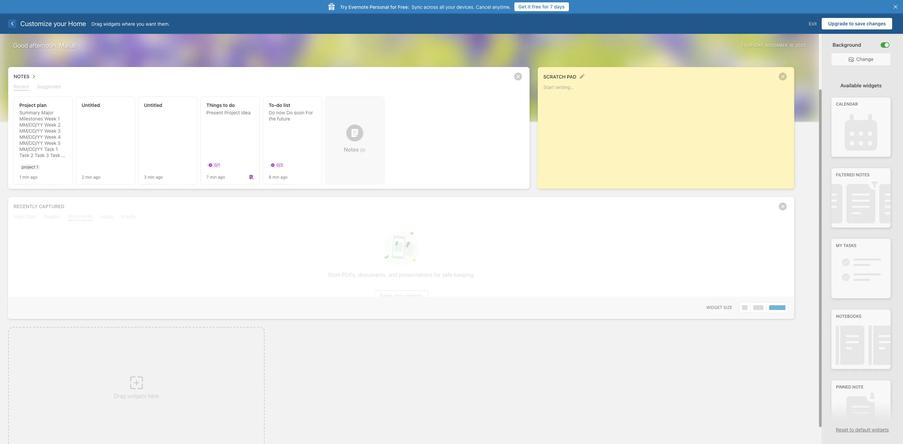 Task type: vqa. For each thing, say whether or not it's contained in the screenshot.
fourth cell from the bottom of the page
no



Task type: describe. For each thing, give the bounding box(es) containing it.
get it free for 7 days
[[518, 4, 565, 9]]

pad
[[567, 74, 577, 80]]

2023
[[796, 43, 806, 48]]

scratch pad
[[544, 74, 577, 80]]

widget size
[[707, 305, 732, 310]]

notes
[[856, 173, 870, 178]]

anytime.
[[492, 4, 511, 10]]

upgrade to save changes
[[828, 21, 886, 26]]

here
[[148, 394, 159, 400]]

scratch
[[544, 74, 566, 80]]

upgrade
[[828, 21, 848, 26]]

upgrade to save changes button
[[822, 18, 892, 29]]

you
[[136, 21, 144, 27]]

good afternoon, maria!
[[13, 42, 76, 49]]

pinned note
[[836, 385, 864, 390]]

save
[[855, 21, 866, 26]]

my tasks
[[836, 243, 857, 249]]

notebooks
[[836, 314, 862, 319]]

want
[[146, 21, 156, 27]]

widgets for drag widgets here
[[127, 394, 147, 400]]

available
[[841, 82, 862, 89]]

try evernote personal for free: sync across all your devices. cancel anytime.
[[340, 4, 511, 10]]

it
[[528, 4, 531, 9]]

home
[[68, 20, 86, 27]]

changes
[[867, 21, 886, 26]]

get
[[518, 4, 527, 9]]

reset to default widgets
[[836, 427, 889, 433]]

note
[[853, 385, 864, 390]]

all
[[440, 4, 444, 10]]

for for free:
[[390, 4, 397, 10]]

afternoon,
[[30, 42, 58, 49]]

them.
[[157, 21, 170, 27]]

edit widget title image
[[580, 74, 585, 79]]

personal
[[370, 4, 389, 10]]

available widgets
[[841, 82, 882, 89]]

widgets for available widgets
[[863, 82, 882, 89]]

background image
[[885, 43, 889, 47]]

scratch pad button
[[544, 72, 577, 81]]

1 horizontal spatial your
[[446, 4, 455, 10]]

where
[[122, 21, 135, 27]]

free:
[[398, 4, 409, 10]]

free
[[532, 4, 541, 9]]

size
[[724, 305, 732, 310]]

drag widgets where you want them.
[[92, 21, 170, 27]]

drag for drag widgets here
[[114, 394, 126, 400]]

widgets right default at the right
[[872, 427, 889, 433]]



Task type: locate. For each thing, give the bounding box(es) containing it.
change
[[857, 56, 874, 62]]

your right all
[[446, 4, 455, 10]]

thursday,
[[742, 43, 765, 48]]

remove image
[[511, 70, 525, 83], [776, 70, 790, 83], [776, 200, 790, 214]]

to for upgrade
[[849, 21, 854, 26]]

default
[[855, 427, 871, 433]]

exit
[[809, 21, 817, 26]]

devices.
[[457, 4, 475, 10]]

widgets
[[103, 21, 121, 27], [863, 82, 882, 89], [127, 394, 147, 400], [872, 427, 889, 433]]

reset to default widgets button
[[836, 427, 889, 433]]

background
[[833, 42, 861, 48]]

to inside upgrade to save changes button
[[849, 21, 854, 26]]

widget size small image
[[742, 306, 748, 310]]

7
[[550, 4, 553, 9]]

customize
[[20, 20, 52, 27]]

0 vertical spatial drag
[[92, 21, 102, 27]]

november
[[766, 43, 788, 48]]

widgets left here
[[127, 394, 147, 400]]

1 horizontal spatial for
[[542, 4, 549, 9]]

drag right home
[[92, 21, 102, 27]]

exit button
[[804, 18, 822, 29]]

to
[[849, 21, 854, 26], [850, 427, 854, 433]]

1 vertical spatial drag
[[114, 394, 126, 400]]

my
[[836, 243, 843, 249]]

0 horizontal spatial your
[[54, 20, 67, 27]]

widget size large image
[[769, 306, 786, 310]]

cancel
[[476, 4, 491, 10]]

good
[[13, 42, 28, 49]]

sync
[[412, 4, 423, 10]]

for for 7
[[542, 4, 549, 9]]

for left free:
[[390, 4, 397, 10]]

tasks
[[844, 243, 857, 249]]

filtered notes
[[836, 173, 870, 178]]

widget size medium image
[[753, 306, 764, 310]]

widget
[[707, 305, 723, 310]]

drag widgets here
[[114, 394, 159, 400]]

for
[[542, 4, 549, 9], [390, 4, 397, 10]]

drag left here
[[114, 394, 126, 400]]

0 vertical spatial your
[[446, 4, 455, 10]]

drag
[[92, 21, 102, 27], [114, 394, 126, 400]]

your
[[446, 4, 455, 10], [54, 20, 67, 27]]

widgets left where
[[103, 21, 121, 27]]

to right reset
[[850, 427, 854, 433]]

pinned
[[836, 385, 852, 390]]

filtered
[[836, 173, 855, 178]]

drag for drag widgets where you want them.
[[92, 21, 102, 27]]

1 vertical spatial your
[[54, 20, 67, 27]]

to for reset
[[850, 427, 854, 433]]

days
[[554, 4, 565, 9]]

1 horizontal spatial drag
[[114, 394, 126, 400]]

get it free for 7 days button
[[514, 2, 569, 11]]

16,
[[789, 43, 795, 48]]

maria!
[[59, 42, 76, 49]]

0 horizontal spatial drag
[[92, 21, 102, 27]]

0 vertical spatial to
[[849, 21, 854, 26]]

across
[[424, 4, 438, 10]]

0 horizontal spatial for
[[390, 4, 397, 10]]

for inside get it free for 7 days button
[[542, 4, 549, 9]]

customize your home
[[20, 20, 86, 27]]

try
[[340, 4, 347, 10]]

widgets right available
[[863, 82, 882, 89]]

your left home
[[54, 20, 67, 27]]

thursday, november 16, 2023
[[742, 43, 806, 48]]

evernote
[[349, 4, 369, 10]]

1 vertical spatial to
[[850, 427, 854, 433]]

2 for from the left
[[390, 4, 397, 10]]

reset
[[836, 427, 849, 433]]

1 for from the left
[[542, 4, 549, 9]]

widgets for drag widgets where you want them.
[[103, 21, 121, 27]]

to left save
[[849, 21, 854, 26]]

change button
[[832, 53, 891, 66]]

for left 7
[[542, 4, 549, 9]]

calendar
[[836, 102, 858, 107]]



